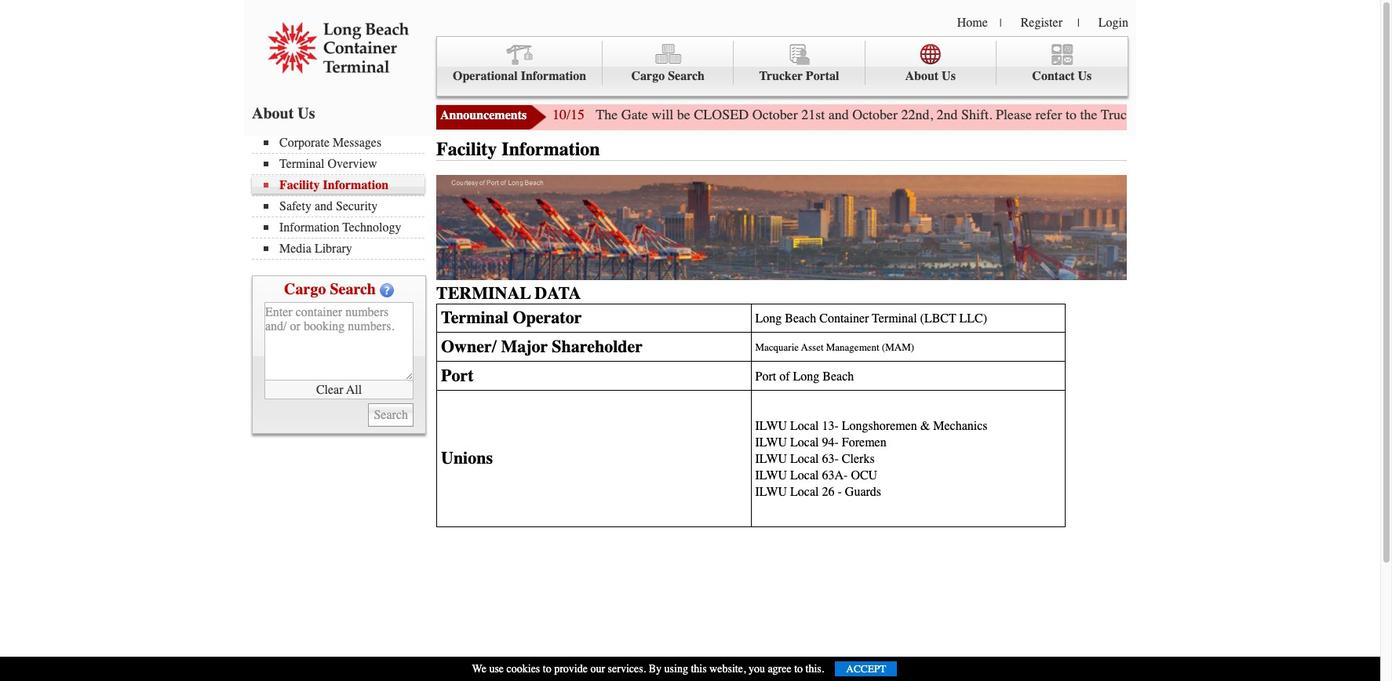 Task type: vqa. For each thing, say whether or not it's contained in the screenshot.


Task type: describe. For each thing, give the bounding box(es) containing it.
1 vertical spatial about us
[[252, 104, 315, 122]]

hours
[[1168, 106, 1202, 123]]

safety and security link
[[264, 199, 425, 213]]

provide
[[554, 662, 588, 676]]

1 ilwu from the top
[[755, 435, 787, 449]]

please
[[996, 106, 1032, 123]]

portal
[[806, 69, 839, 83]]

63a-
[[822, 468, 848, 482]]

Enter container numbers and/ or booking numbers.  text field
[[265, 302, 414, 381]]

home link
[[957, 16, 988, 30]]

website,
[[710, 662, 746, 676]]

10/15
[[553, 106, 585, 123]]

10/15 the gate will be closed october 21st and october 22nd, 2nd shift. please refer to the truck gate hours web page for further gate details 
[[553, 106, 1392, 123]]

for
[[1263, 106, 1280, 123]]

ocu
[[851, 468, 878, 482]]

and inside the corporate messages terminal overview facility information safety and security information technology media library
[[315, 199, 333, 213]]

terminal overview link
[[264, 157, 425, 171]]

by
[[649, 662, 662, 676]]

1 horizontal spatial terminal
[[872, 311, 917, 325]]

this.
[[806, 662, 824, 676]]

container
[[820, 311, 869, 325]]

&
[[921, 419, 930, 433]]

facility inside the corporate messages terminal overview facility information safety and security information technology media library
[[279, 178, 320, 192]]

register link
[[1021, 16, 1063, 30]]

mechanics
[[933, 419, 988, 433]]

media library link
[[264, 242, 425, 256]]

clerks
[[842, 452, 875, 466]]

63-
[[822, 452, 839, 466]]

further
[[1283, 106, 1322, 123]]

26
[[822, 485, 835, 499]]

about inside 'menu bar'
[[905, 69, 939, 83]]

trucker portal
[[759, 69, 839, 83]]

1 vertical spatial about
[[252, 104, 294, 122]]

1 vertical spatial beach
[[823, 369, 854, 383]]

using
[[664, 662, 688, 676]]

web
[[1206, 106, 1230, 123]]

overview
[[328, 157, 377, 171]]

login link
[[1099, 16, 1129, 30]]

the
[[596, 106, 618, 123]]

information up "security"
[[323, 178, 389, 192]]

​​owner/
[[441, 336, 497, 357]]

macquarie asset management (mam)
[[755, 342, 914, 353]]

our
[[591, 662, 605, 676]]

4 local from the top
[[790, 468, 819, 482]]

​​long beach container terminal (lbct llc)
[[755, 311, 987, 325]]

​port of long beach
[[755, 369, 854, 383]]

details
[[1352, 106, 1389, 123]]

-
[[838, 485, 842, 499]]

2 local from the top
[[790, 435, 819, 449]]

operational
[[453, 69, 518, 83]]

macquarie
[[755, 342, 799, 353]]

0 horizontal spatial to
[[543, 662, 552, 676]]

all
[[346, 383, 362, 397]]

3 ilwu from the top
[[755, 468, 787, 482]]

clear all button
[[265, 381, 414, 400]]

1 horizontal spatial facility
[[436, 138, 497, 160]]

​terminal
[[441, 307, 509, 328]]

operational information link
[[437, 41, 603, 85]]

information technology link
[[264, 221, 425, 235]]

94-
[[822, 435, 839, 449]]

​​unions
[[441, 448, 493, 468]]

will
[[652, 106, 674, 123]]

login
[[1099, 16, 1129, 30]]

we
[[472, 662, 487, 676]]

operator
[[513, 307, 582, 328]]

​ilwu
[[755, 419, 787, 433]]

register
[[1021, 16, 1063, 30]]

data
[[535, 283, 581, 303]]

management
[[826, 342, 880, 353]]

3 local from the top
[[790, 452, 819, 466]]

1 | from the left
[[1000, 16, 1002, 30]]

trucker
[[759, 69, 803, 83]]

about us link
[[865, 41, 997, 85]]

​​port
[[441, 365, 474, 386]]

announcements
[[440, 108, 527, 122]]

1 gate from the left
[[621, 106, 648, 123]]

​ilwu local 13- longshoremen & mechanics ilwu local 94- foremen ilwu local 63- clerks ilwu local 63a- ocu ilwu local 26 - guards
[[755, 419, 988, 499]]

accept
[[846, 663, 886, 675]]

menu bar containing operational information
[[436, 36, 1129, 97]]

13-
[[822, 419, 839, 433]]

truck
[[1101, 106, 1134, 123]]

library
[[315, 242, 352, 256]]

facility information link
[[264, 178, 425, 192]]

​port
[[755, 369, 776, 383]]

be
[[677, 106, 690, 123]]

shift.
[[962, 106, 993, 123]]

agree
[[768, 662, 792, 676]]

us for the about us link at the top of page
[[942, 69, 956, 83]]



Task type: locate. For each thing, give the bounding box(es) containing it.
about us up corporate
[[252, 104, 315, 122]]

we use cookies to provide our services. by using this website, you agree to this.
[[472, 662, 824, 676]]

about up 22nd,
[[905, 69, 939, 83]]

beach down macquarie asset management (mam)
[[823, 369, 854, 383]]

0 horizontal spatial menu bar
[[252, 134, 432, 260]]

corporate
[[279, 136, 330, 150]]

the
[[1080, 106, 1098, 123]]

search
[[668, 69, 705, 83], [330, 280, 376, 298]]

to left the
[[1066, 106, 1077, 123]]

llc)
[[960, 311, 987, 325]]

about us inside 'menu bar'
[[905, 69, 956, 83]]

1 vertical spatial menu bar
[[252, 134, 432, 260]]

1 horizontal spatial |
[[1078, 16, 1080, 30]]

us
[[942, 69, 956, 83], [1078, 69, 1092, 83], [298, 104, 315, 122]]

information up 10/15
[[521, 69, 586, 83]]

asset
[[801, 342, 824, 353]]

1 horizontal spatial cargo
[[631, 69, 665, 83]]

cookies
[[507, 662, 540, 676]]

us up 2nd
[[942, 69, 956, 83]]

terminal up (mam)
[[872, 311, 917, 325]]

us up corporate
[[298, 104, 315, 122]]

4 ilwu from the top
[[755, 485, 787, 499]]

and right the 21st at the right of the page
[[829, 106, 849, 123]]

and
[[829, 106, 849, 123], [315, 199, 333, 213]]

None submit
[[368, 403, 414, 427]]

of
[[780, 369, 790, 383]]

5 local from the top
[[790, 485, 819, 499]]

and right safety
[[315, 199, 333, 213]]

1 horizontal spatial beach
[[823, 369, 854, 383]]

2 ilwu from the top
[[755, 452, 787, 466]]

local left 13-
[[790, 419, 819, 433]]

long
[[793, 369, 820, 383]]

1 vertical spatial facility
[[279, 178, 320, 192]]

to left this.
[[794, 662, 803, 676]]

0 horizontal spatial terminal
[[279, 157, 325, 171]]

0 vertical spatial terminal
[[279, 157, 325, 171]]

about us up 22nd,
[[905, 69, 956, 83]]

1 horizontal spatial about us
[[905, 69, 956, 83]]

information down safety
[[279, 221, 339, 235]]

about up corporate
[[252, 104, 294, 122]]

1 horizontal spatial us
[[942, 69, 956, 83]]

0 horizontal spatial and
[[315, 199, 333, 213]]

trucker portal link
[[734, 41, 865, 85]]

0 horizontal spatial search
[[330, 280, 376, 298]]

1 horizontal spatial gate
[[1138, 106, 1164, 123]]

clear all
[[316, 383, 362, 397]]

search inside 'menu bar'
[[668, 69, 705, 83]]

2nd
[[937, 106, 958, 123]]

local left the 63-
[[790, 452, 819, 466]]

contact us
[[1032, 69, 1092, 83]]

about us
[[905, 69, 956, 83], [252, 104, 315, 122]]

1 vertical spatial terminal
[[872, 311, 917, 325]]

cargo up the 'will'
[[631, 69, 665, 83]]

beach up the asset
[[785, 311, 816, 325]]

local left 94-
[[790, 435, 819, 449]]

local
[[790, 419, 819, 433], [790, 435, 819, 449], [790, 452, 819, 466], [790, 468, 819, 482], [790, 485, 819, 499]]

use
[[489, 662, 504, 676]]

local left 63a-
[[790, 468, 819, 482]]

closed
[[694, 106, 749, 123]]

operational information
[[453, 69, 586, 83]]

menu bar
[[436, 36, 1129, 97], [252, 134, 432, 260]]

1 vertical spatial and
[[315, 199, 333, 213]]

22nd,
[[902, 106, 933, 123]]

menu bar containing corporate messages
[[252, 134, 432, 260]]

foremen
[[842, 435, 887, 449]]

us right the contact on the top right
[[1078, 69, 1092, 83]]

0 horizontal spatial beach
[[785, 311, 816, 325]]

to left provide
[[543, 662, 552, 676]]

facility information
[[436, 138, 600, 160]]

facility
[[436, 138, 497, 160], [279, 178, 320, 192]]

october left the 21st at the right of the page
[[752, 106, 798, 123]]

refer
[[1036, 106, 1062, 123]]

0 horizontal spatial us
[[298, 104, 315, 122]]

1 horizontal spatial october
[[852, 106, 898, 123]]

page
[[1233, 106, 1260, 123]]

cargo inside 'menu bar'
[[631, 69, 665, 83]]

0 vertical spatial about us
[[905, 69, 956, 83]]

information down 10/15
[[502, 138, 600, 160]]

0 vertical spatial cargo
[[631, 69, 665, 83]]

longshoremen
[[842, 419, 917, 433]]

october
[[752, 106, 798, 123], [852, 106, 898, 123]]

to
[[1066, 106, 1077, 123], [543, 662, 552, 676], [794, 662, 803, 676]]

you
[[749, 662, 765, 676]]

1 horizontal spatial to
[[794, 662, 803, 676]]

this
[[691, 662, 707, 676]]

major
[[501, 336, 548, 357]]

terminal down corporate
[[279, 157, 325, 171]]

1 horizontal spatial and
[[829, 106, 849, 123]]

corporate messages link
[[264, 136, 425, 150]]

| left login link
[[1078, 16, 1080, 30]]

ilwu
[[755, 435, 787, 449], [755, 452, 787, 466], [755, 468, 787, 482], [755, 485, 787, 499]]

contact
[[1032, 69, 1075, 83]]

media
[[279, 242, 311, 256]]

technology
[[342, 221, 401, 235]]

2 horizontal spatial us
[[1078, 69, 1092, 83]]

(mam)
[[882, 342, 914, 353]]

0 horizontal spatial gate
[[621, 106, 648, 123]]

cargo search up the 'will'
[[631, 69, 705, 83]]

​​​​terminal
[[436, 283, 531, 303]]

​terminal operator
[[441, 307, 582, 328]]

gate right truck
[[1138, 106, 1164, 123]]

21st
[[801, 106, 825, 123]]

gate
[[621, 106, 648, 123], [1138, 106, 1164, 123]]

1 horizontal spatial menu bar
[[436, 36, 1129, 97]]

accept button
[[835, 662, 897, 677]]

0 vertical spatial search
[[668, 69, 705, 83]]

0 vertical spatial and
[[829, 106, 849, 123]]

2 horizontal spatial to
[[1066, 106, 1077, 123]]

0 vertical spatial menu bar
[[436, 36, 1129, 97]]

0 vertical spatial facility
[[436, 138, 497, 160]]

local left 26
[[790, 485, 819, 499]]

services.
[[608, 662, 646, 676]]

0 horizontal spatial october
[[752, 106, 798, 123]]

corporate messages terminal overview facility information safety and security information technology media library
[[279, 136, 401, 256]]

search up be on the left of page
[[668, 69, 705, 83]]

1 horizontal spatial search
[[668, 69, 705, 83]]

1 local from the top
[[790, 419, 819, 433]]

1 october from the left
[[752, 106, 798, 123]]

1 horizontal spatial cargo search
[[631, 69, 705, 83]]

0 horizontal spatial cargo
[[284, 280, 326, 298]]

october left 22nd,
[[852, 106, 898, 123]]

| right home 'link' on the top of page
[[1000, 16, 1002, 30]]

facility down announcements
[[436, 138, 497, 160]]

2 october from the left
[[852, 106, 898, 123]]

0 vertical spatial cargo search
[[631, 69, 705, 83]]

gate right the
[[621, 106, 648, 123]]

safety
[[279, 199, 311, 213]]

0 vertical spatial beach
[[785, 311, 816, 325]]

0 horizontal spatial |
[[1000, 16, 1002, 30]]

(lbct
[[920, 311, 957, 325]]

cargo search link
[[603, 41, 734, 85]]

​​​​terminal data
[[436, 283, 581, 303]]

cargo down 'media'
[[284, 280, 326, 298]]

home
[[957, 16, 988, 30]]

1 horizontal spatial about
[[905, 69, 939, 83]]

​​owner/ major shareholder
[[441, 336, 643, 357]]

1 vertical spatial search
[[330, 280, 376, 298]]

0 horizontal spatial cargo search
[[284, 280, 376, 298]]

security
[[336, 199, 378, 213]]

search down 'media library' link
[[330, 280, 376, 298]]

facility up safety
[[279, 178, 320, 192]]

0 horizontal spatial facility
[[279, 178, 320, 192]]

information
[[521, 69, 586, 83], [502, 138, 600, 160], [323, 178, 389, 192], [279, 221, 339, 235]]

1 vertical spatial cargo
[[284, 280, 326, 298]]

guards
[[845, 485, 881, 499]]

terminal inside the corporate messages terminal overview facility information safety and security information technology media library
[[279, 157, 325, 171]]

us for contact us link
[[1078, 69, 1092, 83]]

contact us link
[[997, 41, 1128, 85]]

0 horizontal spatial about
[[252, 104, 294, 122]]

0 horizontal spatial about us
[[252, 104, 315, 122]]

clear
[[316, 383, 343, 397]]

terminal
[[279, 157, 325, 171], [872, 311, 917, 325]]

cargo search down "library"
[[284, 280, 376, 298]]

1 vertical spatial cargo search
[[284, 280, 376, 298]]

2 gate from the left
[[1138, 106, 1164, 123]]

shareholder
[[552, 336, 643, 357]]

2 | from the left
[[1078, 16, 1080, 30]]

0 vertical spatial about
[[905, 69, 939, 83]]

cargo search inside 'menu bar'
[[631, 69, 705, 83]]



